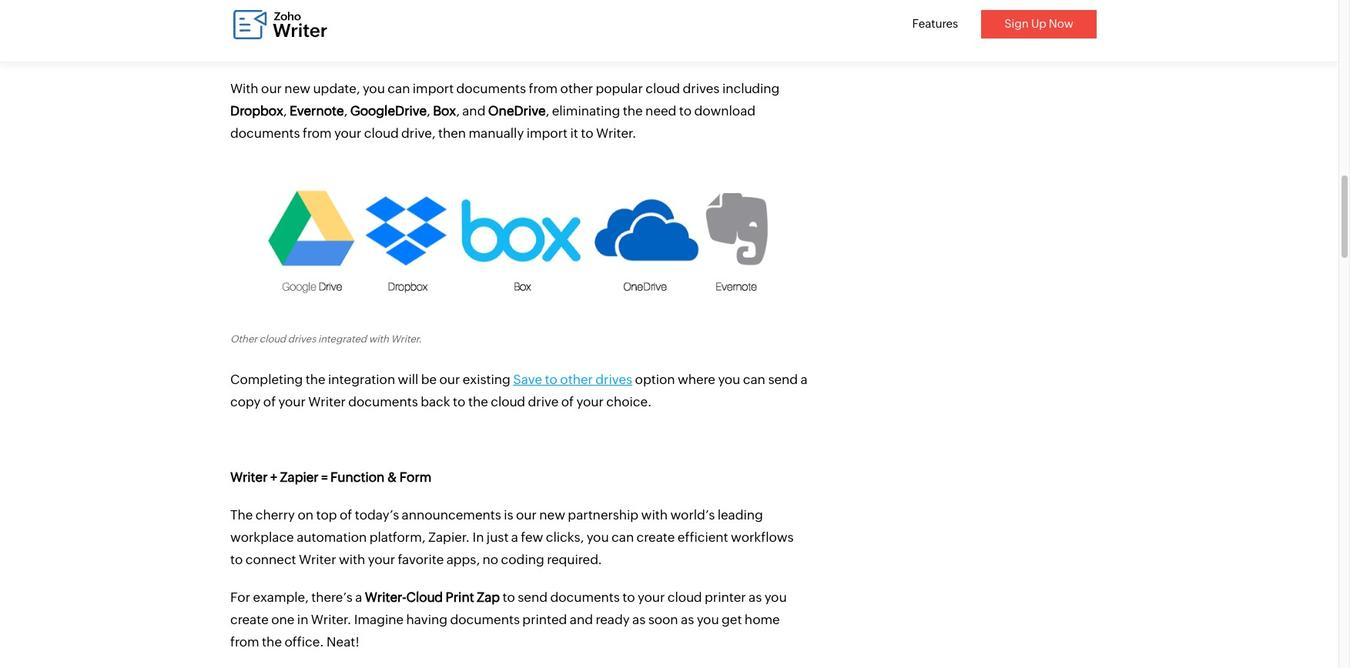 Task type: vqa. For each thing, say whether or not it's contained in the screenshot.
17th
no



Task type: locate. For each thing, give the bounding box(es) containing it.
0 horizontal spatial new
[[285, 81, 310, 96]]

drives including
[[683, 81, 780, 96]]

back
[[421, 395, 450, 410]]

you up home on the bottom right of the page
[[765, 590, 787, 606]]

cloud inside to send documents to your cloud printer as you create one in writer. imagine having documents printed and ready as soon as you get home from the office. neat!
[[668, 590, 702, 606]]

drive
[[395, 103, 427, 118]]

4 , from the left
[[456, 103, 460, 118]]

completing
[[230, 372, 303, 388]]

cloud down google
[[364, 125, 399, 141]]

writer. up the will
[[391, 333, 422, 345]]

from down "evernote"
[[303, 125, 332, 141]]

0 vertical spatial writer.
[[596, 125, 637, 141]]

a
[[801, 372, 808, 388], [511, 530, 518, 546], [355, 590, 362, 606]]

option
[[635, 372, 675, 388]]

your
[[334, 125, 362, 141], [279, 395, 306, 410], [577, 395, 604, 410], [368, 553, 395, 568], [638, 590, 665, 606]]

documents down zap
[[450, 613, 520, 628]]

2 horizontal spatial a
[[801, 372, 808, 388]]

now
[[1049, 17, 1074, 30]]

to down workplace
[[230, 553, 243, 568]]

1 horizontal spatial from
[[303, 125, 332, 141]]

need
[[646, 103, 677, 118]]

from
[[529, 81, 558, 96], [303, 125, 332, 141], [230, 635, 259, 650]]

from left other
[[529, 81, 558, 96]]

of right top
[[340, 508, 352, 523]]

2 horizontal spatial the
[[623, 103, 643, 118]]

documents inside , eliminating the need to download documents from your cloud drive, then manually import it to writer.
[[230, 125, 300, 141]]

documents up , eliminating the need to download documents from your cloud drive, then manually import it to writer.
[[457, 81, 526, 96]]

existing
[[463, 372, 511, 388]]

, left eliminating
[[546, 103, 550, 118]]

you
[[363, 81, 385, 96], [718, 372, 741, 388], [587, 530, 609, 546], [765, 590, 787, 606]]

1 vertical spatial new
[[540, 508, 565, 523]]

1 vertical spatial and
[[570, 613, 593, 628]]

your down google
[[334, 125, 362, 141]]

1 vertical spatial import
[[527, 125, 568, 141]]

1 horizontal spatial can
[[612, 530, 634, 546]]

create
[[637, 530, 675, 546], [230, 613, 269, 628]]

0 vertical spatial import
[[413, 81, 454, 96]]

1 , from the left
[[283, 103, 287, 118]]

1 vertical spatial with
[[339, 553, 365, 568]]

1 horizontal spatial our
[[440, 372, 460, 388]]

cloud
[[646, 81, 680, 96], [364, 125, 399, 141], [259, 333, 286, 345], [491, 395, 526, 410], [668, 590, 702, 606]]

create down the for
[[230, 613, 269, 628]]

1 horizontal spatial import
[[527, 125, 568, 141]]

cloud right 'other'
[[259, 333, 286, 345]]

writer's integration with google drive, dropbox and others image
[[230, 160, 808, 323]]

documents
[[457, 81, 526, 96], [230, 125, 300, 141], [348, 395, 418, 410], [550, 590, 620, 606], [450, 613, 520, 628]]

there's
[[311, 590, 353, 606]]

cloud up 'soon'
[[668, 590, 702, 606]]

with inside the cherry on top of today's announcements is our new partnership with world's leading workplace automation platform, zapier. in just a few clicks, you can create efficient workflows to connect writer with your favorite apps, no coding required.
[[339, 553, 365, 568]]

writer down integration
[[308, 395, 346, 410]]

writer inside the cherry on top of today's announcements is our new partnership with world's leading workplace automation platform, zapier. in just a few clicks, you can create efficient workflows to connect writer with your favorite apps, no coding required.
[[299, 553, 336, 568]]

you right where
[[718, 372, 741, 388]]

of down completing
[[263, 395, 276, 410]]

, left box
[[427, 103, 430, 118]]

2 vertical spatial the
[[262, 635, 282, 650]]

our
[[261, 81, 282, 96], [440, 372, 460, 388], [516, 508, 537, 523]]

0 vertical spatial create
[[637, 530, 675, 546]]

for
[[230, 590, 250, 606]]

as
[[749, 590, 762, 606], [633, 613, 646, 628], [681, 613, 694, 628]]

print
[[446, 590, 474, 606]]

documents down integration
[[348, 395, 418, 410]]

partnership with
[[568, 508, 668, 523]]

cloud up need
[[646, 81, 680, 96]]

1 vertical spatial can
[[612, 530, 634, 546]]

5 , from the left
[[546, 103, 550, 118]]

you inside the option where you can send a copy of your writer documents back to the cloud drive of your choice.
[[718, 372, 741, 388]]

2 vertical spatial writer.
[[311, 613, 352, 628]]

to right it
[[581, 125, 594, 141]]

1 horizontal spatial create
[[637, 530, 675, 546]]

cherry
[[256, 508, 295, 523]]

2 horizontal spatial writer.
[[596, 125, 637, 141]]

you inside the cherry on top of today's announcements is our new partnership with world's leading workplace automation platform, zapier. in just a few clicks, you can create efficient workflows to connect writer with your favorite apps, no coding required.
[[587, 530, 609, 546]]

0 vertical spatial can
[[388, 81, 410, 96]]

cloud down save
[[491, 395, 526, 410]]

our right is
[[516, 508, 537, 523]]

can
[[388, 81, 410, 96], [612, 530, 634, 546]]

and
[[462, 103, 486, 118], [570, 613, 593, 628]]

0 vertical spatial from
[[529, 81, 558, 96]]

new up clicks,
[[540, 508, 565, 523]]

, left "evernote"
[[283, 103, 287, 118]]

with
[[230, 81, 259, 96]]

to
[[679, 103, 692, 118], [581, 125, 594, 141], [545, 372, 558, 388], [230, 553, 243, 568], [503, 590, 515, 606], [623, 590, 635, 606]]

0 horizontal spatial import
[[413, 81, 454, 96]]

1 vertical spatial writer.
[[391, 333, 422, 345]]

0 vertical spatial new
[[285, 81, 310, 96]]

0 vertical spatial with
[[369, 333, 389, 345]]

0 horizontal spatial from
[[230, 635, 259, 650]]

you up google
[[363, 81, 385, 96]]

0 horizontal spatial our
[[261, 81, 282, 96]]

evernote
[[290, 103, 344, 118]]

0 horizontal spatial the
[[262, 635, 282, 650]]

0 horizontal spatial and
[[462, 103, 486, 118]]

writer
[[308, 395, 346, 410], [299, 553, 336, 568]]

writer down automation
[[299, 553, 336, 568]]

your inside the cherry on top of today's announcements is our new partnership with world's leading workplace automation platform, zapier. in just a few clicks, you can create efficient workflows to connect writer with your favorite apps, no coding required.
[[368, 553, 395, 568]]

automation
[[297, 530, 367, 546]]

you inside to send documents to your cloud printer as you create one in writer. imagine having documents printed and ready as soon as you get home from the office. neat!
[[765, 590, 787, 606]]

and inside to send documents to your cloud printer as you create one in writer. imagine having documents printed and ready as soon as you get home from the office. neat!
[[570, 613, 593, 628]]

2 vertical spatial our
[[516, 508, 537, 523]]

of
[[263, 395, 276, 410], [561, 395, 574, 410], [340, 508, 352, 523]]

1 horizontal spatial a
[[511, 530, 518, 546]]

example,
[[253, 590, 309, 606]]

dropbox
[[230, 103, 283, 118]]

import left it
[[527, 125, 568, 141]]

0 vertical spatial our
[[261, 81, 282, 96]]

from inside with our new update, you can import documents from other popular cloud drives including dropbox , evernote , google drive , box , and onedrive
[[529, 81, 558, 96]]

our up dropbox
[[261, 81, 282, 96]]

cloud inside , eliminating the need to download documents from your cloud drive, then manually import it to writer.
[[364, 125, 399, 141]]

as up home on the bottom right of the page
[[749, 590, 762, 606]]

0 horizontal spatial can
[[388, 81, 410, 96]]

0 vertical spatial a
[[801, 372, 808, 388]]

required.
[[547, 553, 602, 568]]

a inside the cherry on top of today's announcements is our new partnership with world's leading workplace automation platform, zapier. in just a few clicks, you can create efficient workflows to connect writer with your favorite apps, no coding required.
[[511, 530, 518, 546]]

2 vertical spatial from
[[230, 635, 259, 650]]

and inside with our new update, you can import documents from other popular cloud drives including dropbox , evernote , google drive , box , and onedrive
[[462, 103, 486, 118]]

2 horizontal spatial from
[[529, 81, 558, 96]]

can down partnership with
[[612, 530, 634, 546]]

&
[[387, 470, 397, 486]]

you inside with our new update, you can import documents from other popular cloud drives including dropbox , evernote , google drive , box , and onedrive
[[363, 81, 385, 96]]

as right 'soon'
[[681, 613, 694, 628]]

0 horizontal spatial writer.
[[311, 613, 352, 628]]

of down 'save to other drives' link
[[561, 395, 574, 410]]

writer. inside , eliminating the need to download documents from your cloud drive, then manually import it to writer.
[[596, 125, 637, 141]]

import inside with our new update, you can import documents from other popular cloud drives including dropbox , evernote , google drive , box , and onedrive
[[413, 81, 454, 96]]

workflows
[[731, 530, 794, 546]]

one
[[271, 613, 295, 628]]

your inside to send documents to your cloud printer as you create one in writer. imagine having documents printed and ready as soon as you get home from the office. neat!
[[638, 590, 665, 606]]

0 vertical spatial and
[[462, 103, 486, 118]]

a inside the option where you can send a copy of your writer documents back to the cloud drive of your choice.
[[801, 372, 808, 388]]

a right just
[[511, 530, 518, 546]]

be
[[421, 372, 437, 388]]

just
[[487, 530, 509, 546]]

and right box
[[462, 103, 486, 118]]

import
[[413, 81, 454, 96], [527, 125, 568, 141]]

create down world's
[[637, 530, 675, 546]]

apps, no
[[447, 553, 499, 568]]

the down other cloud drives integrated with writer.
[[306, 372, 326, 388]]

platform, zapier.
[[370, 530, 470, 546]]

with our new update, you can import documents from other popular cloud drives including dropbox , evernote , google drive , box , and onedrive
[[230, 81, 780, 118]]

3 , from the left
[[427, 103, 430, 118]]

your up 'soon'
[[638, 590, 665, 606]]

1 vertical spatial the
[[306, 372, 326, 388]]

with
[[369, 333, 389, 345], [339, 553, 365, 568]]

cloud inside with our new update, you can import documents from other popular cloud drives including dropbox , evernote , google drive , box , and onedrive
[[646, 81, 680, 96]]

1 vertical spatial from
[[303, 125, 332, 141]]

your up writer-
[[368, 553, 395, 568]]

1 vertical spatial create
[[230, 613, 269, 628]]

you down partnership with
[[587, 530, 609, 546]]

from inside , eliminating the need to download documents from your cloud drive, then manually import it to writer.
[[303, 125, 332, 141]]

0 horizontal spatial with
[[339, 553, 365, 568]]

0 horizontal spatial of
[[263, 395, 276, 410]]

as left 'soon'
[[633, 613, 646, 628]]

,
[[283, 103, 287, 118], [344, 103, 348, 118], [427, 103, 430, 118], [456, 103, 460, 118], [546, 103, 550, 118]]

writer.
[[596, 125, 637, 141], [391, 333, 422, 345], [311, 613, 352, 628]]

our right "be"
[[440, 372, 460, 388]]

writer-
[[365, 590, 406, 606]]

a right 'there's'
[[355, 590, 362, 606]]

, up the drive, then
[[456, 103, 460, 118]]

, down update,
[[344, 103, 348, 118]]

1 vertical spatial a
[[511, 530, 518, 546]]

new up "evernote"
[[285, 81, 310, 96]]

documents down dropbox
[[230, 125, 300, 141]]

import up box
[[413, 81, 454, 96]]

a right 'can send'
[[801, 372, 808, 388]]

the down one
[[262, 635, 282, 650]]

other
[[561, 81, 593, 96]]

can up drive
[[388, 81, 410, 96]]

the
[[623, 103, 643, 118], [306, 372, 326, 388], [262, 635, 282, 650]]

1 horizontal spatial writer.
[[391, 333, 422, 345]]

0 horizontal spatial create
[[230, 613, 269, 628]]

2 vertical spatial a
[[355, 590, 362, 606]]

1 horizontal spatial of
[[340, 508, 352, 523]]

other drives
[[560, 372, 633, 388]]

0 vertical spatial writer
[[308, 395, 346, 410]]

imagine having
[[354, 613, 448, 628]]

drive
[[528, 395, 559, 410]]

2 horizontal spatial our
[[516, 508, 537, 523]]

the inside , eliminating the need to download documents from your cloud drive, then manually import it to writer.
[[623, 103, 643, 118]]

writer + zapier =
[[230, 470, 328, 486]]

0 vertical spatial the
[[623, 103, 643, 118]]

up
[[1032, 17, 1047, 30]]

drives
[[288, 333, 316, 345]]

1 horizontal spatial and
[[570, 613, 593, 628]]

choice.
[[606, 395, 652, 410]]

and left ready
[[570, 613, 593, 628]]

the down popular
[[623, 103, 643, 118]]

with right integrated
[[369, 333, 389, 345]]

1 horizontal spatial new
[[540, 508, 565, 523]]

from down the for
[[230, 635, 259, 650]]

writer. down eliminating
[[596, 125, 637, 141]]

save to other drives link
[[513, 372, 633, 388]]

will
[[398, 372, 419, 388]]

connect
[[246, 553, 296, 568]]

with down automation
[[339, 553, 365, 568]]

1 vertical spatial writer
[[299, 553, 336, 568]]

writer. down 'there's'
[[311, 613, 352, 628]]



Task type: describe. For each thing, give the bounding box(es) containing it.
your down other drives
[[577, 395, 604, 410]]

to right save
[[545, 372, 558, 388]]

manually
[[469, 125, 524, 141]]

send
[[518, 590, 548, 606]]

to send documents to your cloud printer as you create one in writer. imagine having documents printed and ready as soon as you get home from the office. neat!
[[230, 590, 787, 650]]

can inside the cherry on top of today's announcements is our new partnership with world's leading workplace automation platform, zapier. in just a few clicks, you can create efficient workflows to connect writer with your favorite apps, no coding required.
[[612, 530, 634, 546]]

writer. inside to send documents to your cloud printer as you create one in writer. imagine having documents printed and ready as soon as you get home from the office. neat!
[[311, 613, 352, 628]]

documents inside with our new update, you can import documents from other popular cloud drives including dropbox , evernote , google drive , box , and onedrive
[[457, 81, 526, 96]]

cloud
[[406, 590, 443, 606]]

the cherry on top of today's announcements is our new partnership with world's leading workplace automation platform, zapier. in just a few clicks, you can create efficient workflows to connect writer with your favorite apps, no coding required.
[[230, 508, 794, 568]]

popular
[[596, 81, 643, 96]]

can inside with our new update, you can import documents from other popular cloud drives including dropbox , evernote , google drive , box , and onedrive
[[388, 81, 410, 96]]

2 , from the left
[[344, 103, 348, 118]]

to right zap
[[503, 590, 515, 606]]

your inside , eliminating the need to download documents from your cloud drive, then manually import it to writer.
[[334, 125, 362, 141]]

new inside with our new update, you can import documents from other popular cloud drives including dropbox , evernote , google drive , box , and onedrive
[[285, 81, 310, 96]]

sign up now link
[[982, 10, 1097, 38]]

1 vertical spatial our
[[440, 372, 460, 388]]

2 horizontal spatial of
[[561, 395, 574, 410]]

integrated
[[318, 333, 367, 345]]

favorite
[[398, 553, 444, 568]]

for example, there's a writer-cloud print zap
[[230, 590, 500, 606]]

other
[[230, 333, 257, 345]]

few
[[521, 530, 543, 546]]

update,
[[313, 81, 360, 96]]

of inside the cherry on top of today's announcements is our new partnership with world's leading workplace automation platform, zapier. in just a few clicks, you can create efficient workflows to connect writer with your favorite apps, no coding required.
[[340, 508, 352, 523]]

coding
[[501, 553, 545, 568]]

google
[[350, 103, 395, 118]]

our inside with our new update, you can import documents from other popular cloud drives including dropbox , evernote , google drive , box , and onedrive
[[261, 81, 282, 96]]

the
[[230, 508, 253, 523]]

download
[[695, 103, 756, 118]]

in
[[473, 530, 484, 546]]

office.
[[285, 635, 324, 650]]

onedrive
[[488, 103, 546, 118]]

create inside to send documents to your cloud printer as you create one in writer. imagine having documents printed and ready as soon as you get home from the office. neat!
[[230, 613, 269, 628]]

workplace
[[230, 530, 294, 546]]

new inside the cherry on top of today's announcements is our new partnership with world's leading workplace automation platform, zapier. in just a few clicks, you can create efficient workflows to connect writer with your favorite apps, no coding required.
[[540, 508, 565, 523]]

leading
[[718, 508, 763, 523]]

to up ready
[[623, 590, 635, 606]]

sign
[[1005, 17, 1029, 30]]

to right need
[[679, 103, 692, 118]]

1 horizontal spatial the
[[306, 372, 326, 388]]

efficient
[[678, 530, 728, 546]]

announcements
[[402, 508, 501, 523]]

other cloud drives integrated with writer.
[[230, 333, 422, 345]]

on
[[298, 508, 314, 523]]

writer + zapier = function & form
[[230, 470, 432, 486]]

save
[[513, 372, 543, 388]]

soon
[[648, 613, 678, 628]]

1 horizontal spatial as
[[681, 613, 694, 628]]

printer
[[705, 590, 746, 606]]

documents inside the option where you can send a copy of your writer documents back to the cloud drive of your choice.
[[348, 395, 418, 410]]

it
[[570, 125, 578, 141]]

create inside the cherry on top of today's announcements is our new partnership with world's leading workplace automation platform, zapier. in just a few clicks, you can create efficient workflows to connect writer with your favorite apps, no coding required.
[[637, 530, 675, 546]]

features link
[[913, 17, 959, 30]]

features
[[913, 17, 959, 30]]

, eliminating the need to download documents from your cloud drive, then manually import it to writer.
[[230, 103, 756, 141]]

zap
[[477, 590, 500, 606]]

in
[[297, 613, 308, 628]]

0 horizontal spatial a
[[355, 590, 362, 606]]

completing the integration will be our existing save to other drives
[[230, 372, 633, 388]]

today's
[[355, 508, 399, 523]]

writer inside the option where you can send a copy of your writer documents back to the cloud drive of your choice.
[[308, 395, 346, 410]]

your down completing
[[279, 395, 306, 410]]

ready
[[596, 613, 630, 628]]

top
[[316, 508, 337, 523]]

our inside the cherry on top of today's announcements is our new partnership with world's leading workplace automation platform, zapier. in just a few clicks, you can create efficient workflows to connect writer with your favorite apps, no coding required.
[[516, 508, 537, 523]]

function
[[330, 470, 385, 486]]

from inside to send documents to your cloud printer as you create one in writer. imagine having documents printed and ready as soon as you get home from the office. neat!
[[230, 635, 259, 650]]

can send
[[743, 372, 798, 388]]

integration
[[328, 372, 395, 388]]

import inside , eliminating the need to download documents from your cloud drive, then manually import it to writer.
[[527, 125, 568, 141]]

eliminating
[[552, 103, 621, 118]]

home
[[745, 613, 780, 628]]

form
[[400, 470, 432, 486]]

option where you can send a copy of your writer documents back to the cloud drive of your choice.
[[230, 372, 808, 410]]

is
[[504, 508, 514, 523]]

you get
[[697, 613, 742, 628]]

documents up ready
[[550, 590, 620, 606]]

cloud inside the option where you can send a copy of your writer documents back to the cloud drive of your choice.
[[491, 395, 526, 410]]

copy
[[230, 395, 261, 410]]

, inside , eliminating the need to download documents from your cloud drive, then manually import it to writer.
[[546, 103, 550, 118]]

printed
[[523, 613, 567, 628]]

drive, then
[[401, 125, 466, 141]]

clicks,
[[546, 530, 584, 546]]

world's
[[671, 508, 715, 523]]

to the
[[453, 395, 488, 410]]

0 horizontal spatial as
[[633, 613, 646, 628]]

where
[[678, 372, 716, 388]]

neat!
[[327, 635, 360, 650]]

the inside to send documents to your cloud printer as you create one in writer. imagine having documents printed and ready as soon as you get home from the office. neat!
[[262, 635, 282, 650]]

1 horizontal spatial with
[[369, 333, 389, 345]]

to inside the cherry on top of today's announcements is our new partnership with world's leading workplace automation platform, zapier. in just a few clicks, you can create efficient workflows to connect writer with your favorite apps, no coding required.
[[230, 553, 243, 568]]

2 horizontal spatial as
[[749, 590, 762, 606]]

sign up now
[[1005, 17, 1074, 30]]

box
[[433, 103, 456, 118]]



